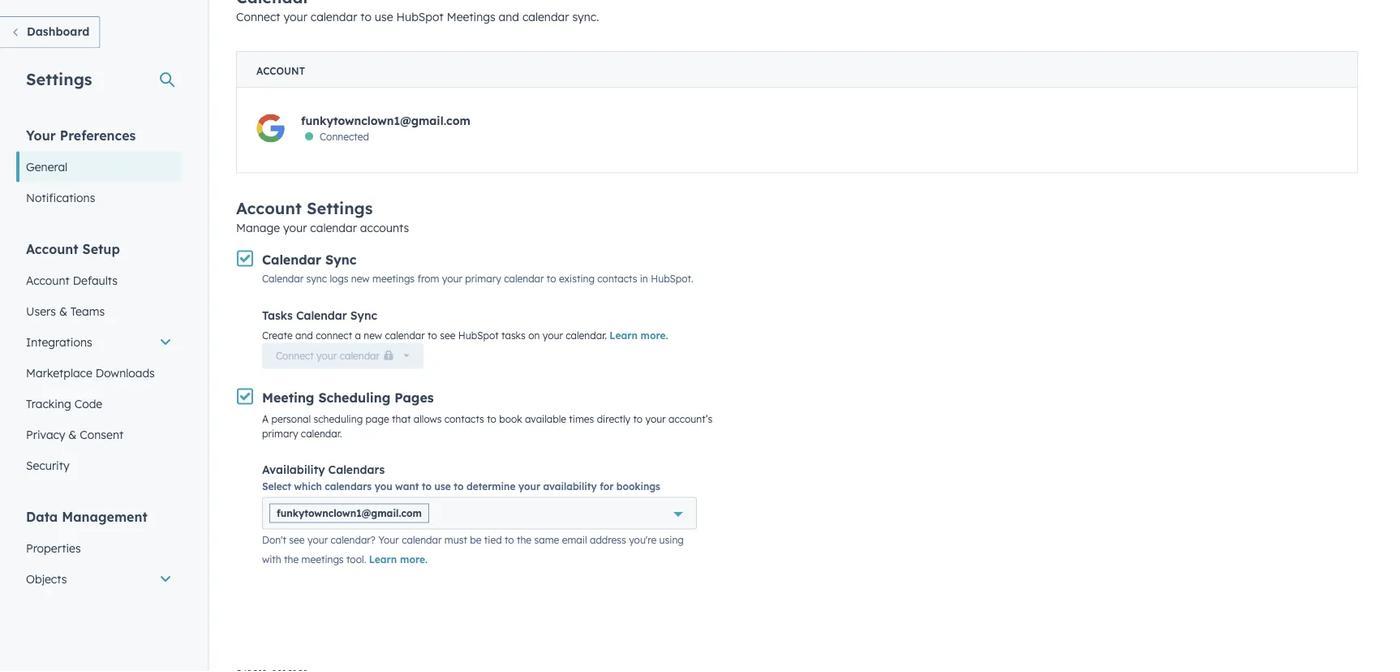Task type: locate. For each thing, give the bounding box(es) containing it.
the right 'with'
[[284, 553, 299, 565]]

your up general
[[26, 127, 56, 143]]

funkytownclown1@gmail.com
[[301, 114, 471, 128], [277, 507, 422, 520]]

0 vertical spatial more.
[[641, 330, 668, 342]]

available
[[525, 413, 566, 426]]

1 horizontal spatial and
[[499, 10, 519, 24]]

calendar. down "scheduling"
[[301, 428, 342, 440]]

funkytownclown1@gmail.com up calendar?
[[277, 507, 422, 520]]

hubspot inside tasks calendar sync create and connect a new calendar to see hubspot tasks on your calendar. learn more.
[[458, 330, 499, 342]]

connect
[[236, 10, 280, 24], [276, 350, 314, 362]]

accounts
[[360, 221, 409, 235]]

your
[[284, 10, 307, 24], [283, 221, 307, 235], [442, 273, 462, 285], [543, 330, 563, 342], [317, 350, 337, 362], [645, 413, 666, 426], [519, 481, 540, 493], [307, 534, 328, 546]]

dashboard link
[[0, 16, 100, 48]]

notifications link
[[16, 182, 182, 213]]

1 vertical spatial &
[[68, 427, 77, 441]]

more. down in
[[641, 330, 668, 342]]

0 vertical spatial see
[[440, 330, 456, 342]]

security
[[26, 458, 69, 472]]

0 vertical spatial meetings
[[372, 273, 415, 285]]

the left same
[[517, 534, 532, 546]]

contacts left in
[[597, 273, 637, 285]]

preferences
[[60, 127, 136, 143]]

sync up a
[[350, 308, 377, 322]]

& right users
[[59, 304, 67, 318]]

see down calendar sync logs new meetings from your primary calendar to existing contacts in hubspot.
[[440, 330, 456, 342]]

the
[[517, 534, 532, 546], [284, 553, 299, 565]]

determine
[[467, 481, 516, 493]]

calendar
[[262, 251, 321, 268], [262, 273, 304, 285], [296, 308, 347, 322]]

contacts inside 'meeting scheduling pages a personal scheduling page that allows contacts to book available times directly to your account's primary calendar.'
[[444, 413, 484, 426]]

1 horizontal spatial learn
[[610, 330, 638, 342]]

0 horizontal spatial settings
[[26, 69, 92, 89]]

data management element
[[16, 508, 182, 656]]

settings down dashboard
[[26, 69, 92, 89]]

notifications
[[26, 190, 95, 204]]

1 horizontal spatial more.
[[641, 330, 668, 342]]

see right don't
[[289, 534, 305, 546]]

meeting scheduling pages a personal scheduling page that allows contacts to book available times directly to your account's primary calendar.
[[262, 389, 713, 440]]

& for privacy
[[68, 427, 77, 441]]

settings inside account settings manage your calendar accounts
[[307, 198, 373, 218]]

settings up accounts
[[307, 198, 373, 218]]

1 vertical spatial your
[[378, 534, 399, 546]]

learn more. button
[[610, 330, 668, 342]]

logs
[[330, 273, 349, 285]]

1 vertical spatial settings
[[307, 198, 373, 218]]

account
[[256, 65, 305, 77], [236, 198, 302, 218], [26, 241, 78, 257], [26, 273, 70, 287]]

primary down personal
[[262, 428, 298, 440]]

Availability Calendars field
[[433, 497, 446, 530]]

1 vertical spatial the
[[284, 553, 299, 565]]

availability
[[262, 462, 325, 477]]

1 horizontal spatial calendar.
[[566, 330, 607, 342]]

don't see your calendar? your calendar must be tied to the same email address you're using with the meetings tool.
[[262, 534, 684, 565]]

0 horizontal spatial use
[[375, 10, 393, 24]]

account for settings
[[236, 198, 302, 218]]

integrations
[[26, 335, 92, 349]]

0 vertical spatial primary
[[465, 273, 501, 285]]

1 vertical spatial new
[[364, 330, 382, 342]]

calendar inside account settings manage your calendar accounts
[[310, 221, 357, 235]]

calendar inside tasks calendar sync create and connect a new calendar to see hubspot tasks on your calendar. learn more.
[[385, 330, 425, 342]]

&
[[59, 304, 67, 318], [68, 427, 77, 441]]

& right privacy
[[68, 427, 77, 441]]

0 vertical spatial calendar.
[[566, 330, 607, 342]]

to
[[361, 10, 372, 24], [547, 273, 556, 285], [428, 330, 437, 342], [487, 413, 497, 426], [633, 413, 643, 426], [422, 481, 432, 493], [454, 481, 464, 493], [505, 534, 514, 546]]

account setup element
[[16, 240, 182, 481]]

& inside privacy & consent link
[[68, 427, 77, 441]]

1 vertical spatial hubspot
[[458, 330, 499, 342]]

0 vertical spatial calendar
[[262, 251, 321, 268]]

1 vertical spatial more.
[[400, 553, 428, 565]]

you're
[[629, 534, 657, 546]]

0 vertical spatial hubspot
[[396, 10, 444, 24]]

calendar for calendar sync
[[262, 251, 321, 268]]

0 horizontal spatial learn
[[369, 553, 397, 565]]

your up learn more. link
[[378, 534, 399, 546]]

connect inside popup button
[[276, 350, 314, 362]]

0 vertical spatial contacts
[[597, 273, 637, 285]]

2 vertical spatial calendar
[[296, 308, 347, 322]]

0 horizontal spatial primary
[[262, 428, 298, 440]]

1 vertical spatial meetings
[[301, 553, 344, 565]]

1 horizontal spatial see
[[440, 330, 456, 342]]

calendar inside popup button
[[340, 350, 380, 362]]

0 vertical spatial your
[[26, 127, 56, 143]]

availability calendars select which calendars you want to use to determine your availability for bookings
[[262, 462, 660, 493]]

more.
[[641, 330, 668, 342], [400, 553, 428, 565]]

sync.
[[572, 10, 599, 24]]

1 vertical spatial calendar
[[262, 273, 304, 285]]

1 horizontal spatial hubspot
[[458, 330, 499, 342]]

and right 'create'
[[295, 330, 313, 342]]

account's
[[669, 413, 713, 426]]

0 horizontal spatial &
[[59, 304, 67, 318]]

1 horizontal spatial the
[[517, 534, 532, 546]]

0 vertical spatial &
[[59, 304, 67, 318]]

& inside users & teams "link"
[[59, 304, 67, 318]]

0 horizontal spatial and
[[295, 330, 313, 342]]

meetings left the tool.
[[301, 553, 344, 565]]

0 vertical spatial and
[[499, 10, 519, 24]]

account inside account settings manage your calendar accounts
[[236, 198, 302, 218]]

new right a
[[364, 330, 382, 342]]

using
[[659, 534, 684, 546]]

properties link
[[16, 533, 182, 564]]

data
[[26, 508, 58, 525]]

account defaults
[[26, 273, 118, 287]]

and inside tasks calendar sync create and connect a new calendar to see hubspot tasks on your calendar. learn more.
[[295, 330, 313, 342]]

more. right the tool.
[[400, 553, 428, 565]]

0 vertical spatial sync
[[325, 251, 357, 268]]

primary
[[465, 273, 501, 285], [262, 428, 298, 440]]

calendar. right on
[[566, 330, 607, 342]]

0 vertical spatial connect
[[236, 10, 280, 24]]

sync up logs
[[325, 251, 357, 268]]

0 horizontal spatial see
[[289, 534, 305, 546]]

0 vertical spatial learn
[[610, 330, 638, 342]]

calendar down calendar sync
[[262, 273, 304, 285]]

0 vertical spatial funkytownclown1@gmail.com
[[301, 114, 471, 128]]

tool.
[[346, 553, 366, 565]]

connect your calendar to use hubspot meetings and calendar sync.
[[236, 10, 599, 24]]

1 vertical spatial connect
[[276, 350, 314, 362]]

learn inside tasks calendar sync create and connect a new calendar to see hubspot tasks on your calendar. learn more.
[[610, 330, 638, 342]]

see inside tasks calendar sync create and connect a new calendar to see hubspot tasks on your calendar. learn more.
[[440, 330, 456, 342]]

your preferences element
[[16, 126, 182, 213]]

and right the meetings
[[499, 10, 519, 24]]

hubspot left the meetings
[[396, 10, 444, 24]]

1 horizontal spatial primary
[[465, 273, 501, 285]]

0 horizontal spatial calendar.
[[301, 428, 342, 440]]

connect your calendar
[[276, 350, 380, 362]]

new right logs
[[351, 273, 370, 285]]

1 horizontal spatial your
[[378, 534, 399, 546]]

1 vertical spatial use
[[435, 481, 451, 493]]

scheduling
[[318, 389, 391, 406]]

general
[[26, 159, 68, 174]]

funkytownclown1@gmail.com up connected
[[301, 114, 471, 128]]

properties
[[26, 541, 81, 555]]

0 horizontal spatial contacts
[[444, 413, 484, 426]]

teams
[[70, 304, 105, 318]]

1 vertical spatial calendar.
[[301, 428, 342, 440]]

1 horizontal spatial &
[[68, 427, 77, 441]]

your inside popup button
[[317, 350, 337, 362]]

more. inside tasks calendar sync create and connect a new calendar to see hubspot tasks on your calendar. learn more.
[[641, 330, 668, 342]]

hubspot left tasks
[[458, 330, 499, 342]]

sync
[[325, 251, 357, 268], [350, 308, 377, 322]]

create
[[262, 330, 293, 342]]

security link
[[16, 450, 182, 481]]

your inside don't see your calendar? your calendar must be tied to the same email address you're using with the meetings tool.
[[307, 534, 328, 546]]

which
[[294, 481, 322, 493]]

tasks calendar sync create and connect a new calendar to see hubspot tasks on your calendar. learn more.
[[262, 308, 668, 342]]

0 horizontal spatial meetings
[[301, 553, 344, 565]]

personal
[[271, 413, 311, 426]]

calendar up "sync" on the left top
[[262, 251, 321, 268]]

dashboard
[[27, 24, 90, 39]]

1 horizontal spatial meetings
[[372, 273, 415, 285]]

your inside tasks calendar sync create and connect a new calendar to see hubspot tasks on your calendar. learn more.
[[543, 330, 563, 342]]

1 vertical spatial and
[[295, 330, 313, 342]]

0 horizontal spatial the
[[284, 553, 299, 565]]

0 vertical spatial the
[[517, 534, 532, 546]]

use inside availability calendars select which calendars you want to use to determine your availability for bookings
[[435, 481, 451, 493]]

select
[[262, 481, 291, 493]]

calendar.
[[566, 330, 607, 342], [301, 428, 342, 440]]

meetings left from
[[372, 273, 415, 285]]

calendar up connect
[[296, 308, 347, 322]]

contacts right allows
[[444, 413, 484, 426]]

1 vertical spatial sync
[[350, 308, 377, 322]]

your
[[26, 127, 56, 143], [378, 534, 399, 546]]

calendar
[[311, 10, 357, 24], [523, 10, 569, 24], [310, 221, 357, 235], [504, 273, 544, 285], [385, 330, 425, 342], [340, 350, 380, 362], [402, 534, 442, 546]]

users & teams link
[[16, 296, 182, 327]]

1 horizontal spatial settings
[[307, 198, 373, 218]]

your inside account settings manage your calendar accounts
[[283, 221, 307, 235]]

1 vertical spatial primary
[[262, 428, 298, 440]]

1 vertical spatial see
[[289, 534, 305, 546]]

calendar inside don't see your calendar? your calendar must be tied to the same email address you're using with the meetings tool.
[[402, 534, 442, 546]]

0 horizontal spatial more.
[[400, 553, 428, 565]]

contacts
[[597, 273, 637, 285], [444, 413, 484, 426]]

and
[[499, 10, 519, 24], [295, 330, 313, 342]]

marketplace downloads link
[[16, 357, 182, 388]]

1 vertical spatial contacts
[[444, 413, 484, 426]]

connected
[[320, 131, 369, 143]]

primary up tasks calendar sync create and connect a new calendar to see hubspot tasks on your calendar. learn more.
[[465, 273, 501, 285]]

must
[[445, 534, 467, 546]]

connect
[[316, 330, 352, 342]]

1 horizontal spatial use
[[435, 481, 451, 493]]

account for defaults
[[26, 273, 70, 287]]

tasks
[[502, 330, 526, 342]]



Task type: describe. For each thing, give the bounding box(es) containing it.
learn more. link
[[369, 553, 428, 565]]

data management
[[26, 508, 147, 525]]

objects
[[26, 572, 67, 586]]

existing
[[559, 273, 595, 285]]

new inside tasks calendar sync create and connect a new calendar to see hubspot tasks on your calendar. learn more.
[[364, 330, 382, 342]]

0 vertical spatial settings
[[26, 69, 92, 89]]

you
[[375, 481, 392, 493]]

0 vertical spatial use
[[375, 10, 393, 24]]

account defaults link
[[16, 265, 182, 296]]

to inside don't see your calendar? your calendar must be tied to the same email address you're using with the meetings tool.
[[505, 534, 514, 546]]

consent
[[80, 427, 123, 441]]

0 vertical spatial new
[[351, 273, 370, 285]]

a
[[355, 330, 361, 342]]

privacy
[[26, 427, 65, 441]]

account settings manage your calendar accounts
[[236, 198, 409, 235]]

connect for connect your calendar to use hubspot meetings and calendar sync.
[[236, 10, 280, 24]]

calendar. inside 'meeting scheduling pages a personal scheduling page that allows contacts to book available times directly to your account's primary calendar.'
[[301, 428, 342, 440]]

manage
[[236, 221, 280, 235]]

in
[[640, 273, 648, 285]]

users
[[26, 304, 56, 318]]

a
[[262, 413, 269, 426]]

book
[[499, 413, 522, 426]]

general link
[[16, 151, 182, 182]]

meetings inside don't see your calendar? your calendar must be tied to the same email address you're using with the meetings tool.
[[301, 553, 344, 565]]

privacy & consent link
[[16, 419, 182, 450]]

primary inside 'meeting scheduling pages a personal scheduling page that allows contacts to book available times directly to your account's primary calendar.'
[[262, 428, 298, 440]]

address
[[590, 534, 626, 546]]

1 horizontal spatial contacts
[[597, 273, 637, 285]]

same
[[534, 534, 559, 546]]

marketplace
[[26, 366, 92, 380]]

your preferences
[[26, 127, 136, 143]]

tasks
[[262, 308, 293, 322]]

account setup
[[26, 241, 120, 257]]

be
[[470, 534, 482, 546]]

your inside don't see your calendar? your calendar must be tied to the same email address you're using with the meetings tool.
[[378, 534, 399, 546]]

calendar?
[[331, 534, 376, 546]]

privacy & consent
[[26, 427, 123, 441]]

to inside tasks calendar sync create and connect a new calendar to see hubspot tasks on your calendar. learn more.
[[428, 330, 437, 342]]

from
[[417, 273, 439, 285]]

calendar for calendar sync logs new meetings from your primary calendar to existing contacts in hubspot.
[[262, 273, 304, 285]]

& for users
[[59, 304, 67, 318]]

calendar. inside tasks calendar sync create and connect a new calendar to see hubspot tasks on your calendar. learn more.
[[566, 330, 607, 342]]

0 horizontal spatial your
[[26, 127, 56, 143]]

for
[[600, 481, 614, 493]]

page
[[366, 413, 389, 426]]

calendar sync
[[262, 251, 357, 268]]

hubspot.
[[651, 273, 694, 285]]

1 vertical spatial funkytownclown1@gmail.com
[[277, 507, 422, 520]]

integrations button
[[16, 327, 182, 357]]

users & teams
[[26, 304, 105, 318]]

meetings
[[447, 10, 496, 24]]

1 vertical spatial learn
[[369, 553, 397, 565]]

with
[[262, 553, 281, 565]]

account for setup
[[26, 241, 78, 257]]

allows
[[414, 413, 442, 426]]

availability
[[543, 481, 597, 493]]

don't
[[262, 534, 286, 546]]

on
[[528, 330, 540, 342]]

connect for connect your calendar
[[276, 350, 314, 362]]

scheduling
[[314, 413, 363, 426]]

directly
[[597, 413, 631, 426]]

defaults
[[73, 273, 118, 287]]

tied
[[484, 534, 502, 546]]

calendar sync logs new meetings from your primary calendar to existing contacts in hubspot.
[[262, 273, 694, 285]]

that
[[392, 413, 411, 426]]

times
[[569, 413, 594, 426]]

tracking code link
[[16, 388, 182, 419]]

meeting
[[262, 389, 314, 406]]

marketplace downloads
[[26, 366, 155, 380]]

sync inside tasks calendar sync create and connect a new calendar to see hubspot tasks on your calendar. learn more.
[[350, 308, 377, 322]]

setup
[[82, 241, 120, 257]]

calendars
[[325, 481, 372, 493]]

calendars
[[328, 462, 385, 477]]

email
[[562, 534, 587, 546]]

calendar inside tasks calendar sync create and connect a new calendar to see hubspot tasks on your calendar. learn more.
[[296, 308, 347, 322]]

see inside don't see your calendar? your calendar must be tied to the same email address you're using with the meetings tool.
[[289, 534, 305, 546]]

your inside 'meeting scheduling pages a personal scheduling page that allows contacts to book available times directly to your account's primary calendar.'
[[645, 413, 666, 426]]

want
[[395, 481, 419, 493]]

code
[[74, 396, 102, 411]]

objects button
[[16, 564, 182, 594]]

your inside availability calendars select which calendars you want to use to determine your availability for bookings
[[519, 481, 540, 493]]

0 horizontal spatial hubspot
[[396, 10, 444, 24]]

downloads
[[96, 366, 155, 380]]

pages
[[394, 389, 434, 406]]

tracking code
[[26, 396, 102, 411]]

management
[[62, 508, 147, 525]]

learn more.
[[369, 553, 428, 565]]

connect your calendar button
[[262, 343, 424, 369]]

sync
[[306, 273, 327, 285]]



Task type: vqa. For each thing, say whether or not it's contained in the screenshot.
that
yes



